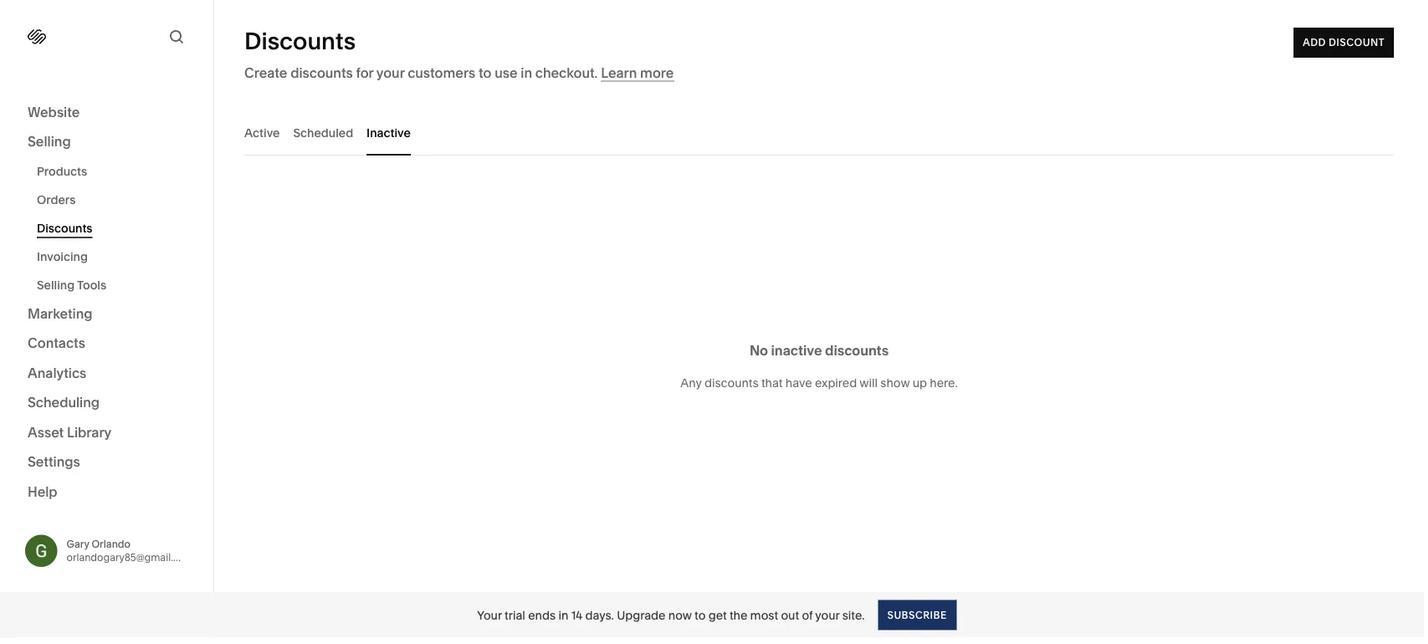 Task type: vqa. For each thing, say whether or not it's contained in the screenshot.
topmost "site."
no



Task type: describe. For each thing, give the bounding box(es) containing it.
your trial ends in 14 days. upgrade now to get the most out of your site.
[[477, 609, 865, 623]]

asset library
[[28, 424, 112, 441]]

up
[[913, 376, 928, 390]]

will
[[860, 376, 878, 390]]

selling for selling tools
[[37, 278, 75, 293]]

now
[[669, 609, 692, 623]]

analytics link
[[28, 364, 186, 384]]

any
[[681, 376, 702, 390]]

selling for selling
[[28, 134, 71, 150]]

subscribe
[[888, 609, 947, 622]]

the
[[730, 609, 748, 623]]

add discount
[[1303, 36, 1385, 49]]

analytics
[[28, 365, 86, 381]]

get
[[709, 609, 727, 623]]

0 vertical spatial discounts
[[244, 27, 356, 55]]

1 vertical spatial discounts
[[37, 221, 93, 236]]

orders link
[[37, 186, 195, 214]]

site.
[[843, 609, 865, 623]]

subscribe button
[[879, 601, 957, 631]]

active button
[[244, 110, 280, 156]]

0 horizontal spatial to
[[479, 64, 492, 81]]

scheduling link
[[28, 394, 186, 414]]

trial
[[505, 609, 526, 623]]

create
[[244, 64, 287, 81]]

selling tools
[[37, 278, 106, 293]]

tab list containing active
[[244, 110, 1395, 156]]

discount
[[1329, 36, 1385, 49]]

out
[[781, 609, 799, 623]]

add discount button
[[1294, 28, 1395, 58]]

add
[[1303, 36, 1327, 49]]

discounts link
[[37, 214, 195, 243]]

expired
[[815, 376, 857, 390]]

products link
[[37, 157, 195, 186]]

learn
[[601, 64, 637, 81]]

0 vertical spatial your
[[377, 64, 405, 81]]

discounts for have
[[705, 376, 759, 390]]

learn more link
[[601, 64, 674, 82]]

no inactive discounts
[[750, 343, 889, 359]]

your
[[477, 609, 502, 623]]

products
[[37, 164, 87, 179]]

website link
[[28, 103, 186, 123]]

contacts
[[28, 335, 85, 352]]

settings
[[28, 454, 80, 470]]

orlandogary85@gmail.com
[[67, 552, 194, 564]]

customers
[[408, 64, 476, 81]]

for
[[356, 64, 374, 81]]

scheduling
[[28, 395, 100, 411]]

inactive
[[771, 343, 822, 359]]

selling tools link
[[37, 271, 195, 300]]

asset
[[28, 424, 64, 441]]

active
[[244, 126, 280, 140]]

have
[[786, 376, 813, 390]]

help link
[[28, 483, 57, 501]]



Task type: locate. For each thing, give the bounding box(es) containing it.
0 vertical spatial selling
[[28, 134, 71, 150]]

scheduled button
[[293, 110, 353, 156]]

2 horizontal spatial discounts
[[825, 343, 889, 359]]

discounts left the for
[[291, 64, 353, 81]]

1 horizontal spatial discounts
[[705, 376, 759, 390]]

inactive
[[367, 126, 411, 140]]

asset library link
[[28, 424, 186, 443]]

of
[[802, 609, 813, 623]]

0 horizontal spatial your
[[377, 64, 405, 81]]

14
[[571, 609, 583, 623]]

1 vertical spatial selling
[[37, 278, 75, 293]]

discounts
[[244, 27, 356, 55], [37, 221, 93, 236]]

marketing link
[[28, 305, 186, 324]]

tools
[[77, 278, 106, 293]]

most
[[751, 609, 779, 623]]

contacts link
[[28, 334, 186, 354]]

selling inside 'link'
[[37, 278, 75, 293]]

1 vertical spatial discounts
[[825, 343, 889, 359]]

0 horizontal spatial discounts
[[37, 221, 93, 236]]

any discounts that have expired will show up here.
[[681, 376, 958, 390]]

your right the for
[[377, 64, 405, 81]]

no
[[750, 343, 768, 359]]

selling up marketing
[[37, 278, 75, 293]]

days.
[[585, 609, 614, 623]]

gary orlando orlandogary85@gmail.com
[[67, 538, 194, 564]]

1 horizontal spatial your
[[816, 609, 840, 623]]

scheduled
[[293, 126, 353, 140]]

orders
[[37, 193, 76, 207]]

library
[[67, 424, 112, 441]]

in left 14
[[559, 609, 569, 623]]

your right of
[[816, 609, 840, 623]]

selling link
[[28, 133, 186, 152]]

in
[[521, 64, 532, 81], [559, 609, 569, 623]]

1 vertical spatial your
[[816, 609, 840, 623]]

that
[[762, 376, 783, 390]]

inactive button
[[367, 110, 411, 156]]

invoicing
[[37, 250, 88, 264]]

gary
[[67, 538, 89, 551]]

your
[[377, 64, 405, 81], [816, 609, 840, 623]]

discounts for your
[[291, 64, 353, 81]]

invoicing link
[[37, 243, 195, 271]]

website
[[28, 104, 80, 120]]

to left use
[[479, 64, 492, 81]]

1 horizontal spatial in
[[559, 609, 569, 623]]

1 vertical spatial in
[[559, 609, 569, 623]]

discounts up create
[[244, 27, 356, 55]]

use
[[495, 64, 518, 81]]

0 vertical spatial discounts
[[291, 64, 353, 81]]

1 horizontal spatial to
[[695, 609, 706, 623]]

ends
[[528, 609, 556, 623]]

discounts up will
[[825, 343, 889, 359]]

discounts right any
[[705, 376, 759, 390]]

create discounts for your customers to use in checkout. learn more
[[244, 64, 674, 81]]

1 horizontal spatial discounts
[[244, 27, 356, 55]]

more
[[640, 64, 674, 81]]

0 horizontal spatial in
[[521, 64, 532, 81]]

in right use
[[521, 64, 532, 81]]

0 horizontal spatial discounts
[[291, 64, 353, 81]]

to left get
[[695, 609, 706, 623]]

discounts
[[291, 64, 353, 81], [825, 343, 889, 359], [705, 376, 759, 390]]

upgrade
[[617, 609, 666, 623]]

help
[[28, 484, 57, 500]]

selling
[[28, 134, 71, 150], [37, 278, 75, 293]]

discounts up 'invoicing'
[[37, 221, 93, 236]]

checkout.
[[536, 64, 598, 81]]

1 vertical spatial to
[[695, 609, 706, 623]]

0 vertical spatial to
[[479, 64, 492, 81]]

orlando
[[92, 538, 131, 551]]

2 vertical spatial discounts
[[705, 376, 759, 390]]

selling down 'website'
[[28, 134, 71, 150]]

settings link
[[28, 453, 186, 473]]

marketing
[[28, 306, 93, 322]]

show
[[881, 376, 910, 390]]

tab list
[[244, 110, 1395, 156]]

0 vertical spatial in
[[521, 64, 532, 81]]

here.
[[930, 376, 958, 390]]

to
[[479, 64, 492, 81], [695, 609, 706, 623]]



